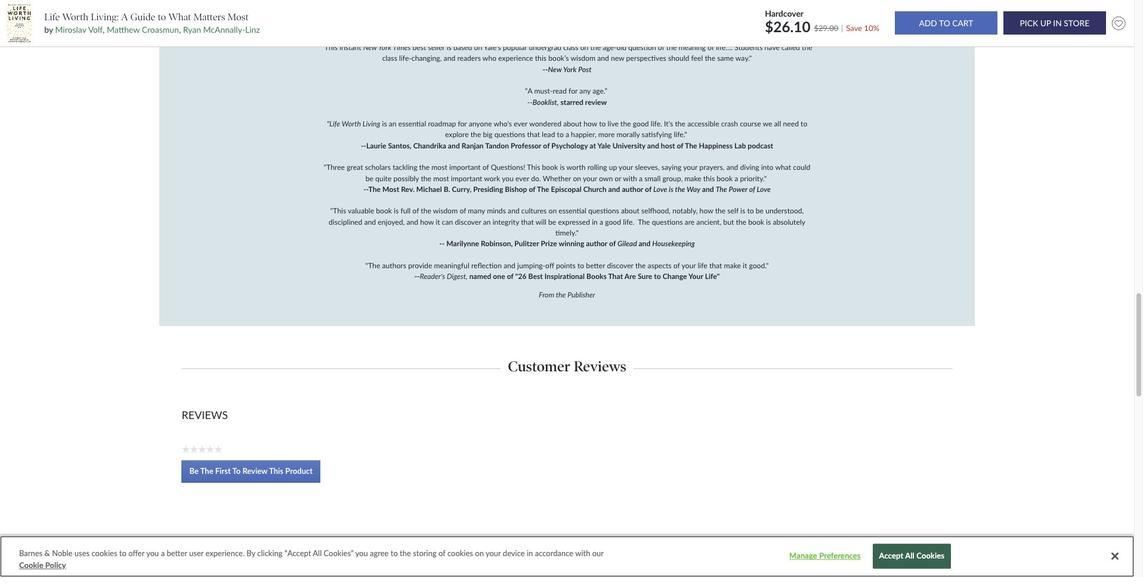 Task type: locate. For each thing, give the bounding box(es) containing it.
1 horizontal spatial discover
[[607, 261, 634, 270]]

all right accept
[[906, 552, 915, 561]]

minds
[[487, 207, 506, 216]]

1 vertical spatial class
[[382, 54, 397, 63]]

that down cultures
[[521, 218, 534, 227]]

0 horizontal spatial ,
[[103, 25, 105, 35]]

"this for "this valuable book is full of the wisdom of many minds and cultures on essential questions about selfhood, notably, how the self is to be understood, disciplined and enjoyed, and how it can discover an integrity that will be expressed in a good life.  the questions are ancient, but the book is absolutely timely." -- marilynne robinson, pulitzer prize winning author of gilead and housekeeping
[[330, 207, 346, 216]]

york left "post"
[[563, 65, 577, 74]]

review down the age."
[[585, 98, 607, 107]]

1 vertical spatial "this
[[330, 207, 346, 216]]

important down 'ranjan'
[[449, 163, 481, 172]]

worth up miroslav volf link
[[62, 11, 88, 23]]

the up 'ranjan'
[[471, 130, 481, 139]]

a
[[566, 130, 569, 139], [639, 174, 643, 183], [735, 174, 738, 183], [600, 218, 603, 227], [161, 549, 165, 559]]

1 vertical spatial it
[[743, 261, 747, 270]]

is down group,
[[669, 185, 674, 194]]

0 vertical spatial be
[[366, 174, 374, 183]]

0 vertical spatial better
[[586, 261, 605, 270]]

most inside "three great scholars tackling the most important of questions! this book is worth rolling up your sleeves, saying your prayers, and diving into what could be quite possibly the most important work you ever do. whether on your own or with a small group, make this book a priority." --the most rev. michael b. curry, presiding bishop of the episcopal church and author of love is the way and the power of love
[[383, 185, 399, 194]]

full
[[401, 207, 411, 216]]

1 vertical spatial be
[[756, 207, 764, 216]]

life."
[[674, 130, 687, 139]]

1 vertical spatial with
[[575, 549, 591, 559]]

0 vertical spatial an
[[389, 119, 397, 128]]

on down worth
[[573, 174, 581, 183]]

1 vertical spatial better
[[167, 549, 187, 559]]

the down 'quite'
[[369, 185, 381, 194]]

all inside button
[[906, 552, 915, 561]]

1 horizontal spatial this
[[535, 54, 547, 63]]

manage
[[790, 552, 818, 561]]

all
[[313, 549, 322, 559], [906, 552, 915, 561]]

1 horizontal spatial class
[[564, 43, 579, 52]]

and left diving
[[727, 163, 738, 172]]

good inside '"life worth living is an essential roadmap for anyone who's ever wondered about how to live the good life. it's the accessible crash course we all need to explore the big questions that lead to a happier, more morally satisfying life." --laurie santos, chandrika and ranjan tandon professor of psychology at yale university and host of the happiness lab podcast'
[[633, 119, 649, 128]]

about down and author on the right
[[621, 207, 640, 216]]

1 horizontal spatial most
[[383, 185, 399, 194]]

author
[[586, 239, 608, 248]]

0 horizontal spatial make
[[685, 174, 702, 183]]

ever inside "three great scholars tackling the most important of questions! this book is worth rolling up your sleeves, saying your prayers, and diving into what could be quite possibly the most important work you ever do. whether on your own or with a small group, make this book a priority." --the most rev. michael b. curry, presiding bishop of the episcopal church and author of love is the way and the power of love
[[516, 174, 529, 183]]

worth inside '"life worth living is an essential roadmap for anyone who's ever wondered about how to live the good life. it's the accessible crash course we all need to explore the big questions that lead to a happier, more morally satisfying life." --laurie santos, chandrika and ranjan tandon professor of psychology at yale university and host of the happiness lab podcast'
[[342, 119, 361, 128]]

a up "author"
[[600, 218, 603, 227]]

1 vertical spatial book
[[376, 207, 392, 216]]

selfhood,
[[642, 207, 671, 216]]

essential inside '"life worth living is an essential roadmap for anyone who's ever wondered about how to live the good life. it's the accessible crash course we all need to explore the big questions that lead to a happier, more morally satisfying life." --laurie santos, chandrika and ranjan tandon professor of psychology at yale university and host of the happiness lab podcast'
[[399, 119, 426, 128]]

questions down church
[[588, 207, 619, 216]]

an inside '"life worth living is an essential roadmap for anyone who's ever wondered about how to live the good life. it's the accessible crash course we all need to explore the big questions that lead to a happier, more morally satisfying life." --laurie santos, chandrika and ranjan tandon professor of psychology at yale university and host of the happiness lab podcast'
[[389, 119, 397, 128]]

in right device
[[527, 549, 533, 559]]

0 horizontal spatial wisdom
[[433, 207, 458, 216]]

should
[[668, 54, 690, 63]]

0 vertical spatial this
[[535, 54, 547, 63]]

the right "be"
[[200, 467, 213, 476]]

1 horizontal spatial love
[[757, 185, 771, 194]]

"a must-read for any age." -- booklist, starred review
[[525, 87, 609, 107]]

0 vertical spatial book
[[717, 174, 733, 183]]

0 vertical spatial that
[[527, 130, 540, 139]]

, left ryan
[[179, 25, 181, 35]]

wisdom inside "this valuable book is full of the wisdom of many minds and cultures on essential questions about selfhood, notably, how the self is to be understood, disciplined and enjoyed, and how it can discover an integrity that will be expressed in a good life.  the questions are ancient, but the book is absolutely timely." -- marilynne robinson, pulitzer prize winning author of gilead and housekeeping
[[433, 207, 458, 216]]

this down prayers,
[[704, 174, 715, 183]]

the up morally
[[621, 119, 631, 128]]

1 horizontal spatial better
[[586, 261, 605, 270]]

0 horizontal spatial worth
[[62, 11, 88, 23]]

, down living:
[[103, 25, 105, 35]]

0 vertical spatial with
[[623, 174, 637, 183]]

1 vertical spatial this
[[704, 174, 715, 183]]

"this left instant
[[322, 43, 338, 52]]

winning
[[559, 239, 585, 248]]

good up gilead
[[605, 218, 621, 227]]

0 vertical spatial good
[[633, 119, 649, 128]]

you right offer
[[146, 549, 159, 559]]

0 vertical spatial in
[[592, 218, 598, 227]]

santos, chandrika
[[388, 141, 446, 150]]

booklist,
[[533, 98, 559, 107]]

of down small in the top of the page
[[645, 185, 652, 194]]

the inside "this valuable book is full of the wisdom of many minds and cultures on essential questions about selfhood, notably, how the self is to be understood, disciplined and enjoyed, and how it can discover an integrity that will be expressed in a good life.  the questions are ancient, but the book is absolutely timely." -- marilynne robinson, pulitzer prize winning author of gilead and housekeeping
[[638, 218, 650, 227]]

it
[[436, 218, 440, 227], [743, 261, 747, 270]]

how up "happier,"
[[584, 119, 597, 128]]

for inside "a must-read for any age." -- booklist, starred review
[[569, 87, 578, 96]]

ryan mcannally-linz link
[[183, 25, 260, 35]]

for up 'starred'
[[569, 87, 578, 96]]

that inside "the authors provide meaningful reflection and jumping-off points to better discover the aspects of your life that make it good." -- reader's digest, named one of "26 best inspirational books that are sure to change your life"
[[710, 261, 722, 270]]

"this for "this instant new york times
[[322, 43, 338, 52]]

0 horizontal spatial book
[[376, 207, 392, 216]]

a up psychology
[[566, 130, 569, 139]]

life
[[698, 261, 708, 270]]

this inside be the first to review this product button
[[269, 467, 284, 476]]

0 horizontal spatial with
[[575, 549, 591, 559]]

0 vertical spatial wisdom
[[571, 54, 596, 63]]

1 horizontal spatial new
[[548, 65, 562, 74]]

laurie
[[366, 141, 386, 150]]

for inside '"life worth living is an essential roadmap for anyone who's ever wondered about how to live the good life. it's the accessible crash course we all need to explore the big questions that lead to a happier, more morally satisfying life." --laurie santos, chandrika and ranjan tandon professor of psychology at yale university and host of the happiness lab podcast'
[[458, 119, 467, 128]]

on inside "barnes & noble uses cookies to offer you a better user experience. by clicking "accept all cookies" you agree to the storing of cookies on your device in accordance with our cookie policy"
[[475, 549, 484, 559]]

0 horizontal spatial most
[[228, 11, 249, 23]]

but
[[724, 218, 734, 227]]

way
[[687, 185, 701, 194]]

most down 'quite'
[[383, 185, 399, 194]]

publisher
[[568, 291, 595, 300]]

1 vertical spatial how
[[700, 207, 714, 216]]

inspirational
[[545, 272, 585, 281]]

can
[[442, 218, 453, 227]]

about up "happier,"
[[563, 119, 582, 128]]

be inside "three great scholars tackling the most important of questions! this book is worth rolling up your sleeves, saying your prayers, and diving into what could be quite possibly the most important work you ever do. whether on your own or with a small group, make this book a priority." --the most rev. michael b. curry, presiding bishop of the episcopal church and author of love is the way and the power of love
[[366, 174, 374, 183]]

questions down selfhood,
[[652, 218, 683, 227]]

it left "can"
[[436, 218, 440, 227]]

to inside "this valuable book is full of the wisdom of many minds and cultures on essential questions about selfhood, notably, how the self is to be understood, disciplined and enjoyed, and how it can discover an integrity that will be expressed in a good life.  the questions are ancient, but the book is absolutely timely." -- marilynne robinson, pulitzer prize winning author of gilead and housekeeping
[[747, 207, 754, 216]]

1 horizontal spatial worth
[[342, 119, 361, 128]]

"this up disciplined at the left of page
[[330, 207, 346, 216]]

from the publisher
[[539, 291, 595, 300]]

cookies right storing
[[448, 549, 473, 559]]

0 horizontal spatial it
[[436, 218, 440, 227]]

enjoyed,
[[378, 218, 405, 227]]

1 vertical spatial discover
[[607, 261, 634, 270]]

2 vertical spatial questions
[[652, 218, 683, 227]]

0 vertical spatial review
[[585, 98, 607, 107]]

book right but
[[749, 218, 765, 227]]

0 horizontal spatial york
[[378, 43, 392, 52]]

with up and author on the right
[[623, 174, 637, 183]]

of inside "barnes & noble uses cookies to offer you a better user experience. by clicking "accept all cookies" you agree to the storing of cookies on your device in accordance with our cookie policy"
[[439, 549, 446, 559]]

class up the book's in the left top of the page
[[564, 43, 579, 52]]

better up books
[[586, 261, 605, 270]]

1 vertical spatial questions
[[588, 207, 619, 216]]

matthew croasmun link
[[107, 25, 179, 35]]

to inside life worth living: a guide to what matters most by miroslav volf , matthew croasmun , ryan mcannally-linz
[[158, 11, 166, 23]]

wisdom inside best seller is based on yale's popular undergrad class on the age-old question of the meaning of life…. students have called the class life-changing, and readers who experience this book's wisdom and new perspectives should feel the same way." -- new york post
[[571, 54, 596, 63]]

the right the feel
[[705, 54, 716, 63]]

essential inside "this valuable book is full of the wisdom of many minds and cultures on essential questions about selfhood, notably, how the self is to be understood, disciplined and enjoyed, and how it can discover an integrity that will be expressed in a good life.  the questions are ancient, but the book is absolutely timely." -- marilynne robinson, pulitzer prize winning author of gilead and housekeeping
[[559, 207, 587, 216]]

1 horizontal spatial it
[[743, 261, 747, 270]]

the up should
[[667, 43, 677, 52]]

worth for "life
[[342, 119, 361, 128]]

york inside best seller is based on yale's popular undergrad class on the age-old question of the meaning of life…. students have called the class life-changing, and readers who experience this book's wisdom and new perspectives should feel the same way." -- new york post
[[563, 65, 577, 74]]

good left life.
[[633, 119, 649, 128]]

"this inside "this valuable book is full of the wisdom of many minds and cultures on essential questions about selfhood, notably, how the self is to be understood, disciplined and enjoyed, and how it can discover an integrity that will be expressed in a good life.  the questions are ancient, but the book is absolutely timely." -- marilynne robinson, pulitzer prize winning author of gilead and housekeeping
[[330, 207, 346, 216]]

self
[[728, 207, 739, 216]]

review
[[585, 98, 607, 107], [243, 467, 268, 476]]

york
[[378, 43, 392, 52], [563, 65, 577, 74]]

we
[[763, 119, 773, 128]]

the up sure
[[636, 261, 646, 270]]

age-
[[603, 43, 617, 52]]

new down the book's in the left top of the page
[[548, 65, 562, 74]]

your up your
[[682, 261, 696, 270]]

reader's
[[420, 272, 445, 281]]

wisdom up "can"
[[433, 207, 458, 216]]

0 vertical spatial for
[[569, 87, 578, 96]]

1 horizontal spatial with
[[623, 174, 637, 183]]

all right the '"accept'
[[313, 549, 322, 559]]

with inside "three great scholars tackling the most important of questions! this book is worth rolling up your sleeves, saying your prayers, and diving into what could be quite possibly the most important work you ever do. whether on your own or with a small group, make this book a priority." --the most rev. michael b. curry, presiding bishop of the episcopal church and author of love is the way and the power of love
[[623, 174, 637, 183]]

of left "26
[[507, 272, 514, 281]]

1 horizontal spatial book
[[717, 174, 733, 183]]

1 horizontal spatial you
[[355, 549, 368, 559]]

-
[[543, 65, 545, 74], [545, 65, 548, 74], [527, 98, 530, 107], [530, 98, 533, 107], [361, 141, 364, 150], [364, 141, 366, 150], [364, 185, 366, 194], [366, 185, 369, 194], [439, 239, 442, 248], [442, 239, 445, 248], [415, 272, 417, 281], [417, 272, 420, 281]]

to up 'croasmun'
[[158, 11, 166, 23]]

miroslav volf link
[[55, 25, 103, 35]]

books
[[587, 272, 607, 281]]

is down understood,
[[766, 218, 771, 227]]

2 vertical spatial book
[[749, 218, 765, 227]]

make up the way
[[685, 174, 702, 183]]

0 horizontal spatial about
[[563, 119, 582, 128]]

what
[[776, 163, 791, 172]]

on right cultures
[[549, 207, 557, 216]]

1 horizontal spatial in
[[592, 218, 598, 227]]

accessible
[[688, 119, 720, 128]]

1 horizontal spatial make
[[724, 261, 741, 270]]

host
[[661, 141, 675, 150]]

0 vertical spatial york
[[378, 43, 392, 52]]

life worth living: a guide to what matters most image
[[6, 3, 33, 44]]

most
[[228, 11, 249, 23], [383, 185, 399, 194]]

discover inside "the authors provide meaningful reflection and jumping-off points to better discover the aspects of your life that make it good." -- reader's digest, named one of "26 best inspirational books that are sure to change your life"
[[607, 261, 634, 270]]

into
[[761, 163, 774, 172]]

miroslav
[[55, 25, 86, 35]]

of down 'priority."'
[[750, 185, 756, 194]]

0 horizontal spatial an
[[389, 119, 397, 128]]

instant
[[340, 43, 361, 52]]

new
[[363, 43, 377, 52], [548, 65, 562, 74]]

"26
[[515, 272, 527, 281]]

2 vertical spatial how
[[420, 218, 434, 227]]

1 horizontal spatial wisdom
[[571, 54, 596, 63]]

that up life"
[[710, 261, 722, 270]]

be for -
[[366, 174, 374, 183]]

in
[[592, 218, 598, 227], [527, 549, 533, 559]]

make inside "three great scholars tackling the most important of questions! this book is worth rolling up your sleeves, saying your prayers, and diving into what could be quite possibly the most important work you ever do. whether on your own or with a small group, make this book a priority." --the most rev. michael b. curry, presiding bishop of the episcopal church and author of love is the way and the power of love
[[685, 174, 702, 183]]

0 vertical spatial it
[[436, 218, 440, 227]]

rev.
[[401, 185, 415, 194]]

0 horizontal spatial be
[[366, 174, 374, 183]]

in right expressed
[[592, 218, 598, 227]]

understood,
[[766, 207, 804, 216]]

1 horizontal spatial for
[[569, 87, 578, 96]]

experience
[[498, 54, 533, 63]]

0 vertical spatial discover
[[455, 218, 481, 227]]

2 love from the left
[[757, 185, 771, 194]]

1 vertical spatial new
[[548, 65, 562, 74]]

how inside '"life worth living is an essential roadmap for anyone who's ever wondered about how to live the good life. it's the accessible crash course we all need to explore the big questions that lead to a happier, more morally satisfying life." --laurie santos, chandrika and ranjan tandon professor of psychology at yale university and host of the happiness lab podcast'
[[584, 119, 597, 128]]

and author
[[608, 185, 643, 194]]

0 vertical spatial ever
[[514, 119, 528, 128]]

be the first to review this product
[[189, 467, 313, 476]]

discover inside "this valuable book is full of the wisdom of many minds and cultures on essential questions about selfhood, notably, how the self is to be understood, disciplined and enjoyed, and how it can discover an integrity that will be expressed in a good life.  the questions are ancient, but the book is absolutely timely." -- marilynne robinson, pulitzer prize winning author of gilead and housekeeping
[[455, 218, 481, 227]]

1 vertical spatial ever
[[516, 174, 529, 183]]

absolutely
[[773, 218, 806, 227]]

the up life."
[[675, 119, 686, 128]]

do.
[[531, 174, 541, 183]]

1 horizontal spatial ,
[[179, 25, 181, 35]]

1 horizontal spatial about
[[621, 207, 640, 216]]

class left "life-"
[[382, 54, 397, 63]]

better inside "barnes & noble uses cookies to offer you a better user experience. by clicking "accept all cookies" you agree to the storing of cookies on your device in accordance with our cookie policy"
[[167, 549, 187, 559]]

1 vertical spatial that
[[521, 218, 534, 227]]

and up integrity
[[508, 207, 520, 216]]

with
[[623, 174, 637, 183], [575, 549, 591, 559]]

by
[[247, 549, 255, 559]]

$29.00
[[814, 23, 839, 33]]

or
[[615, 174, 622, 183]]

1 horizontal spatial how
[[584, 119, 597, 128]]

"the authors provide meaningful reflection and jumping-off points to better discover the aspects of your life that make it good." -- reader's digest, named one of "26 best inspirational books that are sure to change your life"
[[366, 261, 769, 281]]

0 horizontal spatial discover
[[455, 218, 481, 227]]

"a
[[525, 87, 533, 96]]

that
[[608, 272, 623, 281]]

0 vertical spatial questions
[[495, 130, 525, 139]]

are
[[685, 218, 695, 227]]

popular
[[503, 43, 527, 52]]

best seller is based on yale's popular undergrad class on the age-old question of the meaning of life…. students have called the class life-changing, and readers who experience this book's wisdom and new perspectives should feel the same way." -- new york post
[[382, 43, 813, 74]]

good inside "this valuable book is full of the wisdom of many minds and cultures on essential questions about selfhood, notably, how the self is to be understood, disciplined and enjoyed, and how it can discover an integrity that will be expressed in a good life.  the questions are ancient, but the book is absolutely timely." -- marilynne robinson, pulitzer prize winning author of gilead and housekeeping
[[605, 218, 621, 227]]

1 horizontal spatial an
[[483, 218, 491, 227]]

cookies right uses
[[92, 549, 117, 559]]

2 horizontal spatial book
[[749, 218, 765, 227]]

review right first
[[243, 467, 268, 476]]

the inside '"life worth living is an essential roadmap for anyone who's ever wondered about how to live the good life. it's the accessible crash course we all need to explore the big questions that lead to a happier, more morally satisfying life." --laurie santos, chandrika and ranjan tandon professor of psychology at yale university and host of the happiness lab podcast'
[[685, 141, 697, 150]]

0 horizontal spatial essential
[[399, 119, 426, 128]]

about inside '"life worth living is an essential roadmap for anyone who's ever wondered about how to live the good life. it's the accessible crash course we all need to explore the big questions that lead to a happier, more morally satisfying life." --laurie santos, chandrika and ranjan tandon professor of psychology at yale university and host of the happiness lab podcast'
[[563, 119, 582, 128]]

that up professor
[[527, 130, 540, 139]]

own
[[599, 174, 613, 183]]

how left "can"
[[420, 218, 434, 227]]

will
[[536, 218, 547, 227]]

0 horizontal spatial love
[[654, 185, 667, 194]]

1 vertical spatial about
[[621, 207, 640, 216]]

how
[[584, 119, 597, 128], [700, 207, 714, 216], [420, 218, 434, 227]]

and right the way
[[702, 185, 714, 194]]

noble
[[52, 549, 72, 559]]

0 vertical spatial about
[[563, 119, 582, 128]]

our
[[592, 549, 604, 559]]

book up the enjoyed,
[[376, 207, 392, 216]]

0 horizontal spatial questions
[[495, 130, 525, 139]]

and down seller
[[444, 54, 456, 63]]

with left our
[[575, 549, 591, 559]]

1 horizontal spatial cookies
[[448, 549, 473, 559]]

of up the work
[[483, 163, 489, 172]]

all inside "barnes & noble uses cookies to offer you a better user experience. by clicking "accept all cookies" you agree to the storing of cookies on your device in accordance with our cookie policy"
[[313, 549, 322, 559]]

worth for life
[[62, 11, 88, 23]]

privacy alert dialog
[[0, 537, 1135, 578]]

mcannally-
[[203, 25, 245, 35]]

it inside "this valuable book is full of the wisdom of many minds and cultures on essential questions about selfhood, notably, how the self is to be understood, disciplined and enjoyed, and how it can discover an integrity that will be expressed in a good life.  the questions are ancient, but the book is absolutely timely." -- marilynne robinson, pulitzer prize winning author of gilead and housekeeping
[[436, 218, 440, 227]]

&
[[45, 549, 50, 559]]

the right called
[[802, 43, 813, 52]]

an right living
[[389, 119, 397, 128]]

1 horizontal spatial all
[[906, 552, 915, 561]]

disciplined
[[329, 218, 362, 227]]

worth
[[567, 163, 586, 172]]

the left age-
[[591, 43, 601, 52]]

on inside "this valuable book is full of the wisdom of many minds and cultures on essential questions about selfhood, notably, how the self is to be understood, disciplined and enjoyed, and how it can discover an integrity that will be expressed in a good life.  the questions are ancient, but the book is absolutely timely." -- marilynne robinson, pulitzer prize winning author of gilead and housekeeping
[[549, 207, 557, 216]]

1 vertical spatial wisdom
[[433, 207, 458, 216]]

who
[[483, 54, 497, 63]]

change
[[663, 272, 687, 281]]

make left good."
[[724, 261, 741, 270]]

0 vertical spatial how
[[584, 119, 597, 128]]

user
[[189, 549, 204, 559]]

1 horizontal spatial review
[[585, 98, 607, 107]]

"this
[[322, 43, 338, 52], [330, 207, 346, 216]]

0 horizontal spatial class
[[382, 54, 397, 63]]

book's
[[549, 54, 569, 63]]

life worth living: a guide to what matters most by miroslav volf , matthew croasmun , ryan mcannally-linz
[[44, 11, 260, 35]]

0 vertical spatial new
[[363, 43, 377, 52]]

a up power
[[735, 174, 738, 183]]

a inside "this valuable book is full of the wisdom of many minds and cultures on essential questions about selfhood, notably, how the self is to be understood, disciplined and enjoyed, and how it can discover an integrity that will be expressed in a good life.  the questions are ancient, but the book is absolutely timely." -- marilynne robinson, pulitzer prize winning author of gilead and housekeeping
[[600, 218, 603, 227]]

your inside "barnes & noble uses cookies to offer you a better user experience. by clicking "accept all cookies" you agree to the storing of cookies on your device in accordance with our cookie policy"
[[486, 549, 501, 559]]

None submit
[[895, 12, 998, 35], [1004, 12, 1106, 35], [895, 12, 998, 35], [1004, 12, 1106, 35]]

1 horizontal spatial good
[[633, 119, 649, 128]]

1 horizontal spatial reviews
[[574, 358, 627, 376]]

2 vertical spatial that
[[710, 261, 722, 270]]

of right storing
[[439, 549, 446, 559]]

2 horizontal spatial be
[[756, 207, 764, 216]]

1 horizontal spatial essential
[[559, 207, 587, 216]]

from
[[539, 291, 554, 300]]

2 horizontal spatial you
[[502, 174, 514, 183]]

1 , from the left
[[103, 25, 105, 35]]

and inside "the authors provide meaningful reflection and jumping-off points to better discover the aspects of your life that make it good." -- reader's digest, named one of "26 best inspirational books that are sure to change your life"
[[504, 261, 516, 270]]

"three
[[324, 163, 345, 172]]

of down do. at the left of page
[[529, 185, 536, 194]]

0 horizontal spatial better
[[167, 549, 187, 559]]

way."
[[736, 54, 752, 63]]

be left understood,
[[756, 207, 764, 216]]

most up mcannally- at the left top of page
[[228, 11, 249, 23]]

discover
[[455, 218, 481, 227], [607, 261, 634, 270]]

possibly
[[394, 174, 419, 183]]

age."
[[593, 87, 607, 96]]

0 vertical spatial most
[[432, 163, 448, 172]]

2 horizontal spatial this
[[704, 174, 715, 183]]

0 vertical spatial worth
[[62, 11, 88, 23]]

1 vertical spatial reviews
[[182, 409, 228, 422]]

worth right "life
[[342, 119, 361, 128]]

tandon
[[485, 141, 509, 150]]

quite
[[375, 174, 392, 183]]

worth inside life worth living: a guide to what matters most by miroslav volf , matthew croasmun , ryan mcannally-linz
[[62, 11, 88, 23]]

is right living
[[382, 119, 387, 128]]



Task type: vqa. For each thing, say whether or not it's contained in the screenshot.
Viewed
yes



Task type: describe. For each thing, give the bounding box(es) containing it.
pulitzer
[[515, 239, 539, 248]]

this inside "three great scholars tackling the most important of questions! this book is worth rolling up your sleeves, saying your prayers, and diving into what could be quite possibly the most important work you ever do. whether on your own or with a small group, make this book a priority." --the most rev. michael b. curry, presiding bishop of the episcopal church and author of love is the way and the power of love
[[704, 174, 715, 183]]

aspects
[[648, 261, 672, 270]]

you inside "three great scholars tackling the most important of questions! this book is worth rolling up your sleeves, saying your prayers, and diving into what could be quite possibly the most important work you ever do. whether on your own or with a small group, make this book a priority." --the most rev. michael b. curry, presiding bishop of the episcopal church and author of love is the way and the power of love
[[502, 174, 514, 183]]

and down full
[[407, 218, 418, 227]]

the up michael
[[421, 174, 432, 183]]

what
[[168, 11, 191, 23]]

cookie policy link
[[19, 560, 66, 572]]

about inside "this valuable book is full of the wisdom of many minds and cultures on essential questions about selfhood, notably, how the self is to be understood, disciplined and enjoyed, and how it can discover an integrity that will be expressed in a good life.  the questions are ancient, but the book is absolutely timely." -- marilynne robinson, pulitzer prize winning author of gilead and housekeeping
[[621, 207, 640, 216]]

to right 'lead'
[[557, 130, 564, 139]]

seller
[[428, 43, 445, 52]]

0 vertical spatial important
[[449, 163, 481, 172]]

new inside best seller is based on yale's popular undergrad class on the age-old question of the meaning of life…. students have called the class life-changing, and readers who experience this book's wisdom and new perspectives should feel the same way." -- new york post
[[548, 65, 562, 74]]

the right tackling
[[419, 163, 430, 172]]

accept all cookies
[[879, 552, 945, 561]]

to right 'need'
[[801, 119, 808, 128]]

the left self
[[715, 207, 726, 216]]

most inside life worth living: a guide to what matters most by miroslav volf , matthew croasmun , ryan mcannally-linz
[[228, 11, 249, 23]]

0 horizontal spatial new
[[363, 43, 377, 52]]

digest,
[[447, 272, 468, 281]]

explore
[[445, 130, 469, 139]]

yale
[[598, 141, 611, 150]]

of up change
[[674, 261, 680, 270]]

yale's
[[484, 43, 501, 52]]

church
[[583, 185, 607, 194]]

to right agree
[[391, 549, 398, 559]]

and down age-
[[597, 54, 609, 63]]

0 vertical spatial class
[[564, 43, 579, 52]]

it's
[[664, 119, 673, 128]]

this inside best seller is based on yale's popular undergrad class on the age-old question of the meaning of life…. students have called the class life-changing, and readers who experience this book's wisdom and new perspectives should feel the same way." -- new york post
[[535, 54, 547, 63]]

a inside "barnes & noble uses cookies to offer you a better user experience. by clicking "accept all cookies" you agree to the storing of cookies on your device in accordance with our cookie policy"
[[161, 549, 165, 559]]

be
[[189, 467, 199, 476]]

the right the from
[[556, 291, 566, 300]]

cookie
[[19, 561, 43, 570]]

the inside "barnes & noble uses cookies to offer you a better user experience. by clicking "accept all cookies" you agree to the storing of cookies on your device in accordance with our cookie policy"
[[400, 549, 411, 559]]

best
[[413, 43, 426, 52]]

anyone
[[469, 119, 492, 128]]

ever inside '"life worth living is an essential roadmap for anyone who's ever wondered about how to live the good life. it's the accessible crash course we all need to explore the big questions that lead to a happier, more morally satisfying life." --laurie santos, chandrika and ranjan tandon professor of psychology at yale university and host of the happiness lab podcast'
[[514, 119, 528, 128]]

up
[[609, 163, 617, 172]]

university
[[613, 141, 646, 150]]

and down satisfying
[[647, 141, 659, 150]]

on inside "three great scholars tackling the most important of questions! this book is worth rolling up your sleeves, saying your prayers, and diving into what could be quite possibly the most important work you ever do. whether on your own or with a small group, make this book a priority." --the most rev. michael b. curry, presiding bishop of the episcopal church and author of love is the way and the power of love
[[573, 174, 581, 183]]

croasmun
[[142, 25, 179, 35]]

small
[[645, 174, 661, 183]]

1 love from the left
[[654, 185, 667, 194]]

the left power
[[716, 185, 727, 194]]

valuable
[[348, 207, 374, 216]]

of down 'lead'
[[543, 141, 550, 150]]

storing
[[413, 549, 437, 559]]

and down explore
[[448, 141, 460, 150]]

ranjan
[[462, 141, 484, 150]]

offer
[[128, 549, 145, 559]]

crash
[[721, 119, 738, 128]]

is left full
[[394, 207, 399, 216]]

1 vertical spatial most
[[433, 174, 449, 183]]

that inside '"life worth living is an essential roadmap for anyone who's ever wondered about how to live the good life. it's the accessible crash course we all need to explore the big questions that lead to a happier, more morally satisfying life." --laurie santos, chandrika and ranjan tandon professor of psychology at yale university and host of the happiness lab podcast'
[[527, 130, 540, 139]]

meaningful
[[434, 261, 470, 270]]

based
[[454, 43, 472, 52]]

your right saying
[[684, 163, 698, 172]]

is inside '"life worth living is an essential roadmap for anyone who's ever wondered about how to live the good life. it's the accessible crash course we all need to explore the big questions that lead to a happier, more morally satisfying life." --laurie santos, chandrika and ranjan tandon professor of psychology at yale university and host of the happiness lab podcast'
[[382, 119, 387, 128]]

agree
[[370, 549, 389, 559]]

your right up
[[619, 163, 633, 172]]

who's
[[494, 119, 512, 128]]

in inside "this valuable book is full of the wisdom of many minds and cultures on essential questions about selfhood, notably, how the self is to be understood, disciplined and enjoyed, and how it can discover an integrity that will be expressed in a good life.  the questions are ancient, but the book is absolutely timely." -- marilynne robinson, pulitzer prize winning author of gilead and housekeeping
[[592, 218, 598, 227]]

it inside "the authors provide meaningful reflection and jumping-off points to better discover the aspects of your life that make it good." -- reader's digest, named one of "26 best inspirational books that are sure to change your life"
[[743, 261, 747, 270]]

to right "points"
[[578, 261, 584, 270]]

happiness
[[699, 141, 733, 150]]

experience.
[[206, 549, 245, 559]]

make inside "the authors provide meaningful reflection and jumping-off points to better discover the aspects of your life that make it good." -- reader's digest, named one of "26 best inspirational books that are sure to change your life"
[[724, 261, 741, 270]]

of right full
[[413, 207, 419, 216]]

changing,
[[412, 54, 442, 63]]

2 cookies from the left
[[448, 549, 473, 559]]

save 10%
[[846, 23, 880, 33]]

"accept
[[285, 549, 311, 559]]

in inside "barnes & noble uses cookies to offer you a better user experience. by clicking "accept all cookies" you agree to the storing of cookies on your device in accordance with our cookie policy"
[[527, 549, 533, 559]]

life
[[44, 11, 60, 23]]

more
[[598, 130, 615, 139]]

of left life….
[[708, 43, 714, 52]]

be for book
[[756, 207, 764, 216]]

0 vertical spatial reviews
[[574, 358, 627, 376]]

the right full
[[421, 207, 431, 216]]

questions inside '"life worth living is an essential roadmap for anyone who's ever wondered about how to live the good life. it's the accessible crash course we all need to explore the big questions that lead to a happier, more morally satisfying life." --laurie santos, chandrika and ranjan tandon professor of psychology at yale university and host of the happiness lab podcast'
[[495, 130, 525, 139]]

add to wishlist image
[[1109, 14, 1129, 33]]

off
[[546, 261, 554, 270]]

0 horizontal spatial you
[[146, 549, 159, 559]]

prayers,
[[700, 163, 725, 172]]

1 vertical spatial important
[[451, 174, 483, 183]]

to inside button
[[232, 467, 241, 476]]

of up perspectives
[[658, 43, 665, 52]]

of left gilead
[[609, 239, 616, 248]]

that inside "this valuable book is full of the wisdom of many minds and cultures on essential questions about selfhood, notably, how the self is to be understood, disciplined and enjoyed, and how it can discover an integrity that will be expressed in a good life.  the questions are ancient, but the book is absolutely timely." -- marilynne robinson, pulitzer prize winning author of gilead and housekeeping
[[521, 218, 534, 227]]

of left many
[[460, 207, 466, 216]]

an inside "this valuable book is full of the wisdom of many minds and cultures on essential questions about selfhood, notably, how the self is to be understood, disciplined and enjoyed, and how it can discover an integrity that will be expressed in a good life.  the questions are ancient, but the book is absolutely timely." -- marilynne robinson, pulitzer prize winning author of gilead and housekeeping
[[483, 218, 491, 227]]

review inside "a must-read for any age." -- booklist, starred review
[[585, 98, 607, 107]]

is inside best seller is based on yale's popular undergrad class on the age-old question of the meaning of life…. students have called the class life-changing, and readers who experience this book's wisdom and new perspectives should feel the same way." -- new york post
[[447, 43, 452, 52]]

customer reviews
[[508, 358, 627, 376]]

on up readers
[[474, 43, 482, 52]]

ryan
[[183, 25, 201, 35]]

the inside button
[[200, 467, 213, 476]]

barnes & noble uses cookies to offer you a better user experience. by clicking "accept all cookies" you agree to the storing of cookies on your device in accordance with our cookie policy
[[19, 549, 604, 570]]

to left offer
[[119, 549, 126, 559]]

any
[[580, 87, 591, 96]]

is right self
[[741, 207, 746, 216]]

life"
[[705, 272, 720, 281]]

cookies"
[[324, 549, 354, 559]]

review inside button
[[243, 467, 268, 476]]

a left small in the top of the page
[[639, 174, 643, 183]]

sure
[[638, 272, 653, 281]]

with inside "barnes & noble uses cookies to offer you a better user experience. by clicking "accept all cookies" you agree to the storing of cookies on your device in accordance with our cookie policy"
[[575, 549, 591, 559]]

the down group,
[[675, 185, 685, 194]]

the down do. at the left of page
[[537, 185, 549, 194]]

manage preferences button
[[788, 545, 863, 569]]

of down life."
[[677, 141, 684, 150]]

to left live
[[599, 119, 606, 128]]

0 horizontal spatial reviews
[[182, 409, 228, 422]]

podcast
[[748, 141, 774, 150]]

linz
[[245, 25, 260, 35]]

life-
[[399, 54, 412, 63]]

robinson,
[[481, 239, 513, 248]]

happier,
[[571, 130, 597, 139]]

clicking
[[257, 549, 283, 559]]

customer
[[508, 358, 571, 376]]

is up the whether
[[560, 163, 565, 172]]

2 horizontal spatial how
[[700, 207, 714, 216]]

the right but
[[736, 218, 747, 227]]

saying
[[662, 163, 682, 172]]

the inside "the authors provide meaningful reflection and jumping-off points to better discover the aspects of your life that make it good." -- reader's digest, named one of "26 best inspirational books that are sure to change your life"
[[636, 261, 646, 270]]

hardcover
[[765, 8, 804, 18]]

1 cookies from the left
[[92, 549, 117, 559]]

your up church
[[583, 174, 597, 183]]

better inside "the authors provide meaningful reflection and jumping-off points to better discover the aspects of your life that make it good." -- reader's digest, named one of "26 best inspirational books that are sure to change your life"
[[586, 261, 605, 270]]

$26.10 $29.00
[[765, 18, 839, 35]]

preferences
[[820, 552, 861, 561]]

2 vertical spatial be
[[549, 218, 556, 227]]

"the
[[366, 261, 380, 270]]

1 horizontal spatial questions
[[588, 207, 619, 216]]

2 , from the left
[[179, 25, 181, 35]]

living
[[363, 119, 380, 128]]

and down valuable
[[364, 218, 376, 227]]

work
[[484, 174, 500, 183]]

a inside '"life worth living is an essential roadmap for anyone who's ever wondered about how to live the good life. it's the accessible crash course we all need to explore the big questions that lead to a happier, more morally satisfying life." --laurie santos, chandrika and ranjan tandon professor of psychology at yale university and host of the happiness lab podcast'
[[566, 130, 569, 139]]

priority."
[[740, 174, 767, 183]]

life.
[[651, 119, 662, 128]]

product
[[285, 467, 313, 476]]

barnes
[[19, 549, 43, 559]]

students
[[735, 43, 763, 52]]

to down aspects
[[654, 272, 661, 281]]

book inside "three great scholars tackling the most important of questions! this book is worth rolling up your sleeves, saying your prayers, and diving into what could be quite possibly the most important work you ever do. whether on your own or with a small group, make this book a priority." --the most rev. michael b. curry, presiding bishop of the episcopal church and author of love is the way and the power of love
[[717, 174, 733, 183]]

jumping-
[[517, 261, 546, 270]]

roadmap
[[428, 119, 456, 128]]

called
[[782, 43, 800, 52]]

and right gilead
[[639, 239, 651, 248]]

your inside "the authors provide meaningful reflection and jumping-off points to better discover the aspects of your life that make it good." -- reader's digest, named one of "26 best inspirational books that are sure to change your life"
[[682, 261, 696, 270]]

curry, presiding
[[452, 185, 503, 194]]

$26.10
[[765, 18, 811, 35]]

on up "post"
[[581, 43, 589, 52]]

"this valuable book is full of the wisdom of many minds and cultures on essential questions about selfhood, notably, how the self is to be understood, disciplined and enjoyed, and how it can discover an integrity that will be expressed in a good life.  the questions are ancient, but the book is absolutely timely." -- marilynne robinson, pulitzer prize winning author of gilead and housekeeping
[[329, 207, 806, 248]]

2 horizontal spatial questions
[[652, 218, 683, 227]]

0 horizontal spatial how
[[420, 218, 434, 227]]

readers
[[457, 54, 481, 63]]

need
[[783, 119, 799, 128]]

ancient,
[[697, 218, 722, 227]]

read
[[553, 87, 567, 96]]

post
[[578, 65, 592, 74]]

uses
[[74, 549, 90, 559]]

viewed
[[573, 548, 620, 565]]



